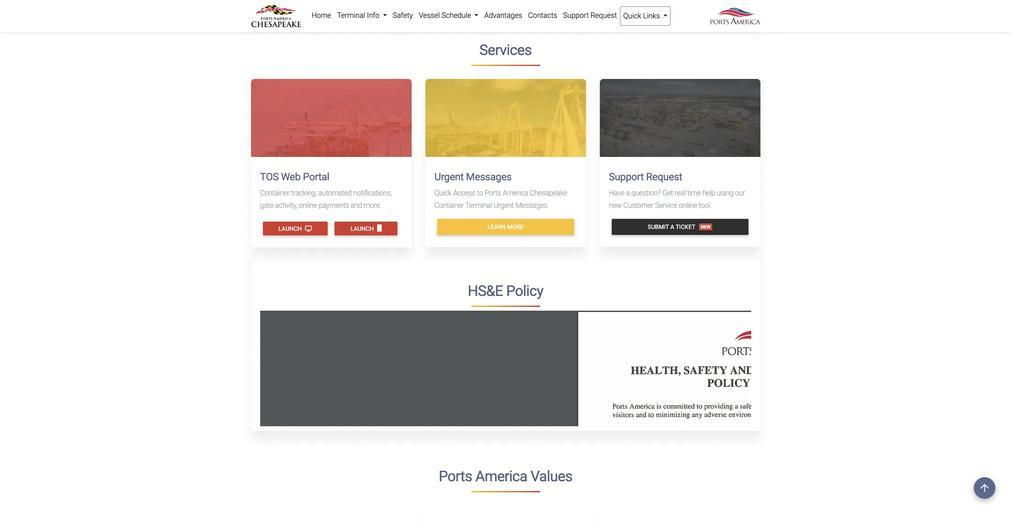 Task type: describe. For each thing, give the bounding box(es) containing it.
vessel schedule
[[419, 11, 473, 20]]

launch for mobile image
[[351, 225, 375, 232]]

a for question?
[[626, 189, 630, 197]]

1 vertical spatial request
[[646, 171, 682, 183]]

safety link
[[390, 6, 416, 25]]

1 vertical spatial support request
[[609, 171, 682, 183]]

get
[[663, 189, 673, 197]]

have a question? get real time help using our new customer service online tool.
[[609, 189, 745, 210]]

advantages
[[484, 11, 522, 20]]

real
[[675, 189, 686, 197]]

terminal info link
[[334, 6, 390, 25]]

home link
[[309, 6, 334, 25]]

desktop image
[[305, 226, 312, 232]]

tracking,
[[291, 189, 317, 197]]

request inside support request link
[[591, 11, 617, 20]]

access
[[453, 189, 475, 197]]

1 launch link from the left
[[263, 222, 328, 235]]

quick for quick access to ports america chesapeake container terminal                         urgent messages.
[[434, 189, 452, 197]]

0 horizontal spatial terminal
[[337, 11, 365, 20]]

america inside quick access to ports america chesapeake container terminal                         urgent messages.
[[503, 189, 528, 197]]

vessel
[[419, 11, 440, 20]]

using
[[717, 189, 734, 197]]

tool.
[[699, 201, 712, 210]]

policy
[[506, 282, 543, 300]]

ticket
[[676, 223, 696, 230]]

launch for desktop icon
[[279, 225, 303, 232]]

quick for quick links
[[623, 11, 641, 20]]

contacts
[[528, 11, 557, 20]]

urgent messages
[[434, 171, 512, 183]]

time
[[687, 189, 701, 197]]

portal
[[303, 171, 329, 183]]

tos web portal
[[260, 171, 329, 183]]

customer
[[623, 201, 654, 210]]

terminal inside quick access to ports america chesapeake container terminal                         urgent messages.
[[465, 201, 492, 210]]

container inside quick access to ports america chesapeake container terminal                         urgent messages.
[[434, 201, 464, 210]]

container inside container tracking, automated notifications, gate activity, online payments and more.
[[260, 189, 290, 197]]

quick links
[[623, 11, 662, 20]]

question?
[[631, 189, 661, 197]]

our
[[735, 189, 745, 197]]

container tracking, automated notifications, gate activity, online payments and more.
[[260, 189, 392, 210]]

go to top image
[[974, 477, 996, 499]]

schedule
[[442, 11, 471, 20]]

new
[[609, 201, 622, 210]]

online inside "have a question? get real time help using our new customer service online tool."
[[679, 201, 697, 210]]

notifications,
[[353, 189, 392, 197]]

ports inside quick access to ports america chesapeake container terminal                         urgent messages.
[[485, 189, 501, 197]]

safety
[[393, 11, 413, 20]]

links
[[643, 11, 660, 20]]

help
[[703, 189, 715, 197]]

0 vertical spatial support request
[[563, 11, 617, 20]]

payments
[[319, 201, 349, 210]]

learn
[[488, 223, 506, 230]]

activity,
[[275, 201, 297, 210]]



Task type: vqa. For each thing, say whether or not it's contained in the screenshot.
left AVAILABILITY
no



Task type: locate. For each thing, give the bounding box(es) containing it.
container down access
[[434, 201, 464, 210]]

1 vertical spatial container
[[434, 201, 464, 210]]

quick left links
[[623, 11, 641, 20]]

1 horizontal spatial container
[[434, 201, 464, 210]]

home
[[312, 11, 331, 20]]

0 horizontal spatial quick
[[434, 189, 452, 197]]

to
[[477, 189, 483, 197]]

terminal down to
[[465, 201, 492, 210]]

a right have
[[626, 189, 630, 197]]

1 vertical spatial ports
[[439, 468, 472, 485]]

1 launch from the left
[[279, 225, 303, 232]]

0 horizontal spatial launch link
[[263, 222, 328, 235]]

quick inside quick access to ports america chesapeake container terminal                         urgent messages.
[[434, 189, 452, 197]]

support request
[[563, 11, 617, 20], [609, 171, 682, 183]]

1 horizontal spatial request
[[646, 171, 682, 183]]

1 horizontal spatial a
[[671, 223, 674, 230]]

1 horizontal spatial online
[[679, 201, 697, 210]]

advantages link
[[481, 6, 525, 25]]

online
[[299, 201, 317, 210], [679, 201, 697, 210]]

support up have
[[609, 171, 644, 183]]

hs&e
[[468, 282, 503, 300]]

chesapeake
[[530, 189, 567, 197]]

learn more link
[[437, 219, 574, 235]]

messages
[[466, 171, 512, 183]]

request
[[591, 11, 617, 20], [646, 171, 682, 183]]

have
[[609, 189, 625, 197]]

2 launch link from the left
[[335, 222, 397, 235]]

launch left mobile image
[[351, 225, 375, 232]]

america
[[503, 189, 528, 197], [475, 468, 527, 485]]

urgent up learn more on the top of page
[[494, 201, 514, 210]]

quick access to ports america chesapeake container terminal                         urgent messages.
[[434, 189, 567, 210]]

urgent inside quick access to ports america chesapeake container terminal                         urgent messages.
[[494, 201, 514, 210]]

1 vertical spatial support
[[609, 171, 644, 183]]

2 launch from the left
[[351, 225, 375, 232]]

mobile image
[[377, 225, 382, 232]]

quick
[[623, 11, 641, 20], [434, 189, 452, 197]]

a for ticket
[[671, 223, 674, 230]]

0 vertical spatial urgent
[[434, 171, 464, 183]]

1 online from the left
[[299, 201, 317, 210]]

1 vertical spatial a
[[671, 223, 674, 230]]

0 horizontal spatial ports
[[439, 468, 472, 485]]

request left the quick links at the top of page
[[591, 11, 617, 20]]

ports america values
[[439, 468, 572, 485]]

learn more
[[488, 223, 524, 230]]

launch link down more.
[[335, 222, 397, 235]]

support request link
[[560, 6, 620, 25]]

tos
[[260, 171, 279, 183]]

automated
[[318, 189, 352, 197]]

1 horizontal spatial launch link
[[335, 222, 397, 235]]

web
[[281, 171, 301, 183]]

request up get
[[646, 171, 682, 183]]

0 horizontal spatial launch
[[279, 225, 303, 232]]

online down the tracking,
[[299, 201, 317, 210]]

online down time
[[679, 201, 697, 210]]

terminal
[[337, 11, 365, 20], [465, 201, 492, 210]]

service
[[655, 201, 677, 210]]

new
[[701, 224, 711, 229]]

more
[[507, 223, 524, 230]]

1 horizontal spatial ports
[[485, 189, 501, 197]]

more.
[[364, 201, 381, 210]]

launch link down activity,
[[263, 222, 328, 235]]

1 horizontal spatial quick
[[623, 11, 641, 20]]

0 vertical spatial request
[[591, 11, 617, 20]]

1 vertical spatial america
[[475, 468, 527, 485]]

0 vertical spatial terminal
[[337, 11, 365, 20]]

quick left access
[[434, 189, 452, 197]]

a inside "have a question? get real time help using our new customer service online tool."
[[626, 189, 630, 197]]

support right contacts
[[563, 11, 589, 20]]

support
[[563, 11, 589, 20], [609, 171, 644, 183]]

0 horizontal spatial request
[[591, 11, 617, 20]]

launch left desktop icon
[[279, 225, 303, 232]]

terminal left info
[[337, 11, 365, 20]]

2 online from the left
[[679, 201, 697, 210]]

0 horizontal spatial a
[[626, 189, 630, 197]]

support inside support request link
[[563, 11, 589, 20]]

launch link
[[263, 222, 328, 235], [335, 222, 397, 235]]

values
[[531, 468, 572, 485]]

services
[[479, 41, 532, 59]]

0 horizontal spatial container
[[260, 189, 290, 197]]

hs&e policy
[[468, 282, 543, 300]]

container up gate
[[260, 189, 290, 197]]

0 vertical spatial a
[[626, 189, 630, 197]]

0 horizontal spatial online
[[299, 201, 317, 210]]

0 vertical spatial ports
[[485, 189, 501, 197]]

launch
[[279, 225, 303, 232], [351, 225, 375, 232]]

0 horizontal spatial support
[[563, 11, 589, 20]]

gate
[[260, 201, 273, 210]]

urgent
[[434, 171, 464, 183], [494, 201, 514, 210]]

0 vertical spatial support
[[563, 11, 589, 20]]

urgent up access
[[434, 171, 464, 183]]

container
[[260, 189, 290, 197], [434, 201, 464, 210]]

ports
[[485, 189, 501, 197], [439, 468, 472, 485]]

info
[[367, 11, 380, 20]]

submit a ticket
[[648, 223, 696, 230]]

0 vertical spatial america
[[503, 189, 528, 197]]

1 horizontal spatial terminal
[[465, 201, 492, 210]]

messages.
[[516, 201, 549, 210]]

1 horizontal spatial support
[[609, 171, 644, 183]]

and
[[351, 201, 362, 210]]

0 horizontal spatial urgent
[[434, 171, 464, 183]]

vessel schedule link
[[416, 6, 481, 25]]

submit
[[648, 223, 669, 230]]

1 horizontal spatial urgent
[[494, 201, 514, 210]]

1 vertical spatial terminal
[[465, 201, 492, 210]]

online inside container tracking, automated notifications, gate activity, online payments and more.
[[299, 201, 317, 210]]

a
[[626, 189, 630, 197], [671, 223, 674, 230]]

terminal info
[[337, 11, 381, 20]]

contacts link
[[525, 6, 560, 25]]

1 vertical spatial urgent
[[494, 201, 514, 210]]

1 vertical spatial quick
[[434, 189, 452, 197]]

0 vertical spatial container
[[260, 189, 290, 197]]

a left ticket
[[671, 223, 674, 230]]

1 horizontal spatial launch
[[351, 225, 375, 232]]

quick links link
[[620, 6, 671, 26]]

0 vertical spatial quick
[[623, 11, 641, 20]]



